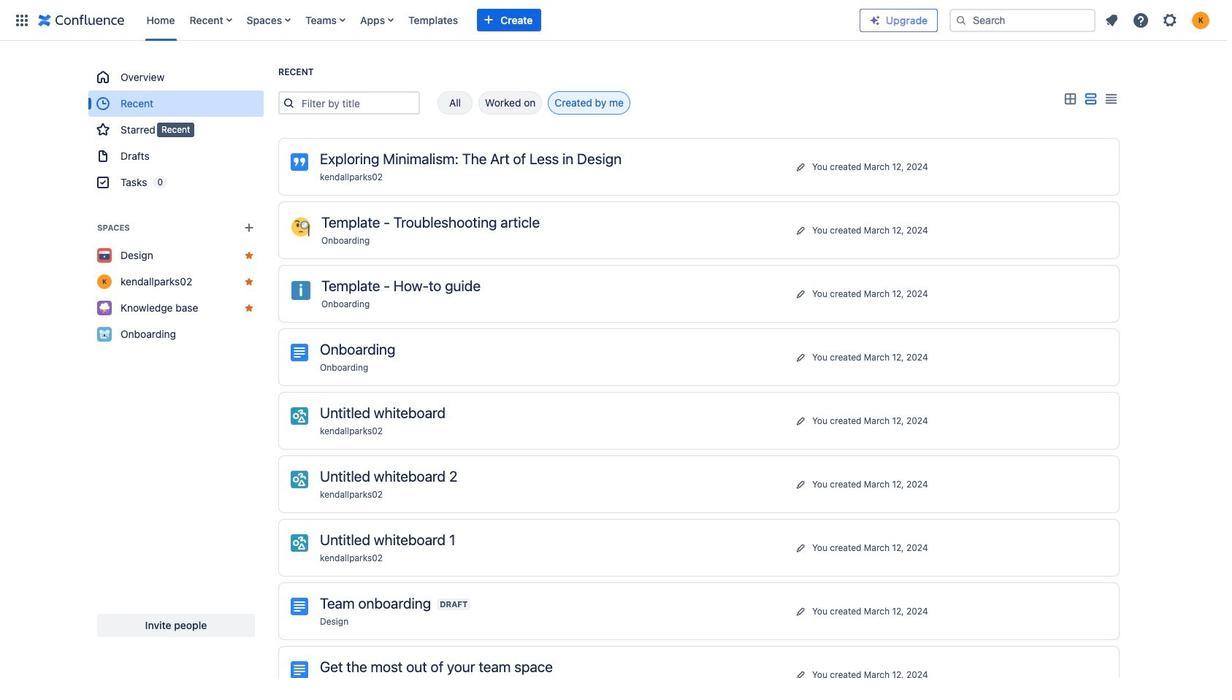 Task type: locate. For each thing, give the bounding box(es) containing it.
:face_with_monocle: image
[[292, 218, 311, 237]]

compact list image
[[1103, 90, 1120, 108]]

page image down :information_source: image
[[291, 344, 308, 362]]

unstar this space image
[[243, 250, 255, 262], [243, 276, 255, 288], [243, 303, 255, 314]]

list for premium icon
[[1099, 7, 1219, 33]]

whiteboard image
[[291, 408, 308, 425], [291, 471, 308, 489], [291, 535, 308, 552]]

premium image
[[870, 14, 881, 26]]

create a space image
[[240, 219, 258, 237]]

group
[[88, 64, 264, 196]]

page image
[[291, 344, 308, 362], [291, 662, 308, 679]]

1 vertical spatial whiteboard image
[[291, 471, 308, 489]]

None search field
[[950, 8, 1096, 32]]

0 vertical spatial whiteboard image
[[291, 408, 308, 425]]

2 vertical spatial unstar this space image
[[243, 303, 255, 314]]

1 whiteboard image from the top
[[291, 408, 308, 425]]

0 horizontal spatial list
[[139, 0, 860, 41]]

0 vertical spatial unstar this space image
[[243, 250, 255, 262]]

confluence image
[[38, 11, 125, 29], [38, 11, 125, 29]]

1 vertical spatial unstar this space image
[[243, 276, 255, 288]]

2 vertical spatial whiteboard image
[[291, 535, 308, 552]]

1 vertical spatial page image
[[291, 662, 308, 679]]

list
[[139, 0, 860, 41], [1099, 7, 1219, 33]]

cards image
[[1062, 90, 1079, 108]]

1 horizontal spatial list
[[1099, 7, 1219, 33]]

tab list
[[420, 91, 631, 115]]

2 page image from the top
[[291, 662, 308, 679]]

0 vertical spatial page image
[[291, 344, 308, 362]]

help icon image
[[1133, 11, 1150, 29]]

page image down page icon
[[291, 662, 308, 679]]

:information_source: image
[[292, 281, 311, 300]]

banner
[[0, 0, 1228, 41]]



Task type: vqa. For each thing, say whether or not it's contained in the screenshot.
list item
no



Task type: describe. For each thing, give the bounding box(es) containing it.
:face_with_monocle: image
[[292, 218, 311, 237]]

settings icon image
[[1162, 11, 1180, 29]]

list image
[[1082, 90, 1100, 108]]

1 page image from the top
[[291, 344, 308, 362]]

2 whiteboard image from the top
[[291, 471, 308, 489]]

3 unstar this space image from the top
[[243, 303, 255, 314]]

appswitcher icon image
[[13, 11, 31, 29]]

:information_source: image
[[292, 281, 311, 300]]

Filter by title field
[[297, 93, 419, 113]]

list for appswitcher icon
[[139, 0, 860, 41]]

blog image
[[291, 153, 308, 171]]

your profile and preferences image
[[1193, 11, 1210, 29]]

notification icon image
[[1104, 11, 1121, 29]]

global element
[[9, 0, 860, 41]]

page image
[[291, 599, 308, 616]]

2 unstar this space image from the top
[[243, 276, 255, 288]]

search image
[[956, 14, 968, 26]]

3 whiteboard image from the top
[[291, 535, 308, 552]]

Search field
[[950, 8, 1096, 32]]

1 unstar this space image from the top
[[243, 250, 255, 262]]



